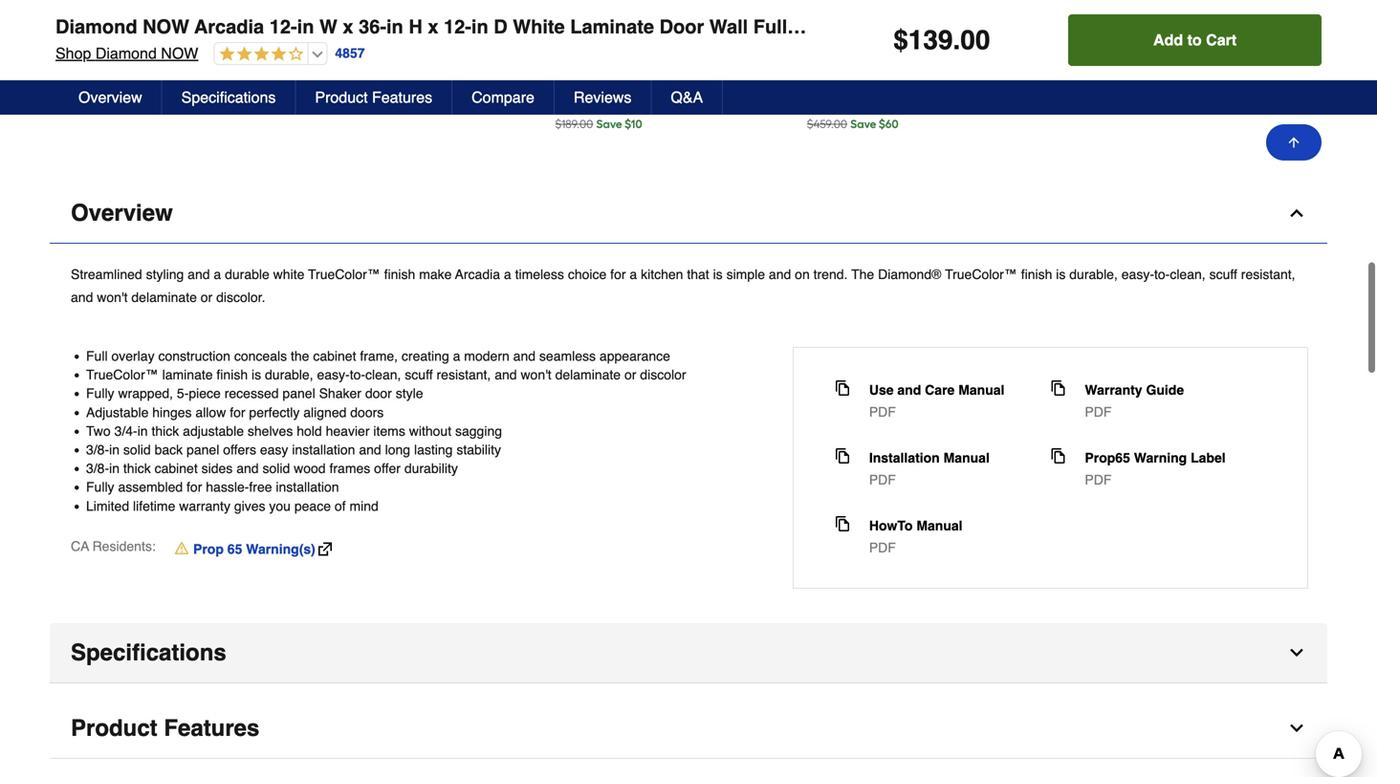 Task type: describe. For each thing, give the bounding box(es) containing it.
x up 'painted'
[[491, 20, 498, 36]]

door down 'shop'
[[52, 96, 81, 112]]

chevron up image
[[1288, 204, 1307, 223]]

fully up adjustable
[[86, 386, 114, 402]]

5-
[[177, 386, 189, 402]]

scuff inside 'full overlay construction conceals the cabinet frame, creating a modern and seamless appearance truecolor™ laminate finish is durable, easy-to-clean, scuff resistant, and won't delaminate or discolor fully wrapped, 5-piece recessed panel shaker door style adjustable hinges allow for perfectly aligned doors two 3/4-in thick adjustable shelves hold heavier items without sagging 3/8-in solid back panel offers easy installation and long lasting stability 3/8-in thick cabinet sides and solid wood frames offer durability fully assembled for hassle-free installation limited lifetime warranty gives you peace of mind'
[[405, 368, 433, 383]]

assembled inside arcadia 18-in w x 90-in h x 23.75-in d white laminate door pantry fully assembled cabinet (recessed panel shaker door style)
[[807, 77, 875, 93]]

won't inside 'full overlay construction conceals the cabinet frame, creating a modern and seamless appearance truecolor™ laminate finish is durable, easy-to-clean, scuff resistant, and won't delaminate or discolor fully wrapped, 5-piece recessed panel shaker door style adjustable hinges allow for perfectly aligned doors two 3/4-in thick adjustable shelves hold heavier items without sagging 3/8-in solid back panel offers easy installation and long lasting stability 3/8-in thick cabinet sides and solid wood frames offer durability fully assembled for hassle-free installation limited lifetime warranty gives you peace of mind'
[[521, 368, 552, 383]]

guide
[[1147, 383, 1185, 398]]

h for $
[[588, 39, 597, 55]]

arcadia 12-in w x 36-in h x 12-in d white laminate door wall fully assembled cabinet (recessed panel shaker door style)
[[52, 20, 251, 112]]

12- inside arcadia 12-in w x 35-in h x 23.75-in d white laminate door and drawer base fully assembled cabinet (recessed panel shaker door style)
[[701, 20, 717, 36]]

style) inside arcadia 18-in w x 90-in h x 23.75-in d white laminate door pantry fully assembled cabinet (recessed panel shaker door style)
[[923, 96, 956, 112]]

frames
[[330, 461, 371, 477]]

1 vertical spatial specifications
[[71, 640, 227, 666]]

and right "styling"
[[188, 267, 210, 282]]

x right 'shop'
[[97, 39, 103, 55]]

easy- inside streamlined styling and a durable white truecolor™ finish make arcadia a timeless choice for a kitchen that is simple and on trend. the diamond® truecolor™ finish is durable, easy-to-clean, scuff resistant, and won't delaminate or discolor.
[[1122, 267, 1155, 282]]

and down modern
[[495, 368, 517, 383]]

warranty guide pdf
[[1085, 383, 1185, 420]]

document image for installation
[[835, 449, 850, 464]]

care
[[925, 383, 955, 398]]

.00 inside $ 179 .00
[[595, 90, 612, 104]]

3-
[[449, 20, 461, 36]]

h left 3-
[[409, 16, 423, 38]]

0 vertical spatial installation
[[292, 443, 355, 458]]

1 horizontal spatial is
[[713, 267, 723, 282]]

installation manual pdf
[[870, 451, 990, 488]]

d for 399
[[912, 39, 921, 55]]

12- up 'painted'
[[444, 16, 472, 38]]

chevron down image for product features
[[1288, 720, 1307, 739]]

and down offers
[[237, 461, 259, 477]]

now for 399
[[866, 20, 899, 36]]

assembled inside arcadia 12-in w x 35-in h x 23.75-in d white laminate door and drawer base fully assembled cabinet (recessed panel shaker door style)
[[585, 77, 653, 93]]

1 vertical spatial specifications button
[[50, 624, 1328, 684]]

door up the 60
[[890, 96, 919, 112]]

durable, inside streamlined styling and a durable white truecolor™ finish make arcadia a timeless choice for a kitchen that is simple and on trend. the diamond® truecolor™ finish is durable, easy-to-clean, scuff resistant, and won't delaminate or discolor.
[[1070, 267, 1118, 282]]

23.75- for $
[[610, 39, 645, 55]]

1 vertical spatial overview button
[[50, 184, 1328, 244]]

arcadia up 4 stars image
[[194, 16, 264, 38]]

style
[[396, 386, 423, 402]]

reviews button
[[555, 80, 652, 115]]

0 vertical spatial specifications button
[[162, 80, 296, 115]]

style) inside arcadia 12-in w x 36-in h x 12-in d white laminate door wall fully assembled cabinet (recessed panel shaker door style)
[[84, 96, 117, 112]]

1 vertical spatial installation
[[276, 480, 339, 495]]

white
[[273, 267, 305, 282]]

0 vertical spatial solid
[[123, 443, 151, 458]]

179
[[562, 87, 595, 115]]

arcadia for 139
[[146, 20, 194, 36]]

manual inside use and care manual pdf
[[959, 383, 1005, 398]]

hold
[[297, 424, 322, 439]]

.98
[[335, 90, 349, 104]]

39 .98
[[310, 87, 349, 115]]

diamond for 139
[[52, 20, 108, 36]]

1 horizontal spatial cabinet
[[313, 349, 356, 364]]

0 horizontal spatial product
[[71, 716, 158, 742]]

fully inside arcadia 12-in w x 36-in h x 12-in d white laminate door wall fully assembled cabinet (recessed panel shaker door style)
[[114, 58, 141, 74]]

q&a
[[671, 89, 703, 106]]

overlay
[[111, 349, 155, 364]]

prop65
[[1085, 451, 1131, 466]]

36- for 39
[[304, 39, 322, 55]]

00
[[961, 25, 991, 55]]

assembled inside arcadia 12-in w x 36-in h x 12-in d white laminate door wall fully assembled cabinet (recessed panel shaker door style)
[[144, 58, 211, 74]]

panel left add
[[1087, 16, 1138, 38]]

hassle-
[[206, 480, 249, 495]]

adjustable
[[86, 405, 149, 420]]

cabinet up the pantry
[[910, 16, 981, 38]]

and left on
[[769, 267, 792, 282]]

18-
[[953, 20, 969, 36]]

residents:
[[92, 539, 156, 554]]

door left the pantry
[[869, 58, 898, 74]]

hinges
[[152, 405, 192, 420]]

(recessed inside arcadia 18-in w x 90-in h x 23.75-in d white laminate door pantry fully assembled cabinet (recessed panel shaker door style)
[[930, 77, 991, 93]]

x right 00
[[1000, 20, 1007, 36]]

pdf inside prop65 warning label pdf
[[1085, 473, 1112, 488]]

4 stars image
[[215, 46, 304, 64]]

pantry
[[901, 58, 941, 74]]

compare
[[472, 89, 535, 106]]

diamond for 39
[[304, 20, 359, 36]]

h for 39
[[336, 39, 345, 55]]

of
[[335, 499, 346, 514]]

1 vertical spatial for
[[230, 405, 245, 420]]

2 horizontal spatial truecolor™
[[946, 267, 1018, 282]]

drawer
[[677, 58, 722, 74]]

door down "drawer"
[[702, 96, 732, 112]]

2 horizontal spatial finish
[[1022, 267, 1053, 282]]

fully inside arcadia 12-in w x 35-in h x 23.75-in d white laminate door and drawer base fully assembled cabinet (recessed panel shaker door style)
[[555, 77, 582, 93]]

cabinet inside arcadia 12-in w x 35-in h x 23.75-in d white laminate door and drawer base fully assembled cabinet (recessed panel shaker door style)
[[656, 77, 705, 93]]

d up 'painted'
[[494, 16, 508, 38]]

warranty
[[1085, 383, 1143, 398]]

1 horizontal spatial finish
[[384, 267, 416, 282]]

shaker inside arcadia 12-in w x 35-in h x 23.75-in d white laminate door and drawer base fully assembled cabinet (recessed panel shaker door style)
[[657, 96, 699, 112]]

easy- inside 'full overlay construction conceals the cabinet frame, creating a modern and seamless appearance truecolor™ laminate finish is durable, easy-to-clean, scuff resistant, and won't delaminate or discolor fully wrapped, 5-piece recessed panel shaker door style adjustable hinges allow for perfectly aligned doors two 3/4-in thick adjustable shelves hold heavier items without sagging 3/8-in solid back panel offers easy installation and long lasting stability 3/8-in thick cabinet sides and solid wood frames offer durability fully assembled for hassle-free installation limited lifetime warranty gives you peace of mind'
[[317, 368, 350, 383]]

recessed
[[225, 386, 279, 402]]

$ 179 .00
[[555, 87, 612, 115]]

construction
[[158, 349, 231, 364]]

diamond®
[[878, 267, 942, 282]]

lifetime
[[133, 499, 175, 514]]

$ 139 . 00
[[894, 25, 991, 55]]

on
[[795, 267, 810, 282]]

$ inside $ 179 .00
[[555, 90, 562, 104]]

1 vertical spatial solid
[[263, 461, 290, 477]]

x up 4 stars image
[[244, 20, 251, 36]]

shaker inside arcadia 12-in w x 36-in h x 12-in d white laminate door wall fully assembled cabinet (recessed panel shaker door style)
[[206, 77, 248, 93]]

reviews
[[574, 89, 632, 106]]

truecolor™ inside 'full overlay construction conceals the cabinet frame, creating a modern and seamless appearance truecolor™ laminate finish is durable, easy-to-clean, scuff resistant, and won't delaminate or discolor fully wrapped, 5-piece recessed panel shaker door style adjustable hinges allow for perfectly aligned doors two 3/4-in thick adjustable shelves hold heavier items without sagging 3/8-in solid back panel offers easy installation and long lasting stability 3/8-in thick cabinet sides and solid wood frames offer durability fully assembled for hassle-free installation limited lifetime warranty gives you peace of mind'
[[86, 368, 159, 383]]

allow
[[196, 405, 226, 420]]

and inside arcadia 12-in w x 35-in h x 23.75-in d white laminate door and drawer base fully assembled cabinet (recessed panel shaker door style)
[[649, 58, 674, 74]]

add to cart
[[1154, 31, 1237, 49]]

and right modern
[[514, 349, 536, 364]]

shop
[[55, 44, 91, 62]]

frame,
[[360, 349, 398, 364]]

assembled
[[118, 480, 183, 495]]

style) right cart at the right top of the page
[[1262, 16, 1315, 38]]

1 horizontal spatial wall
[[710, 16, 748, 38]]

add to cart button
[[1069, 14, 1322, 66]]

now for 139
[[111, 20, 143, 36]]

$ inside 399 $459.00 save $ 60
[[879, 117, 886, 131]]

for inside streamlined styling and a durable white truecolor™ finish make arcadia a timeless choice for a kitchen that is simple and on trend. the diamond® truecolor™ finish is durable, easy-to-clean, scuff resistant, and won't delaminate or discolor.
[[611, 267, 626, 282]]

w for $
[[731, 20, 745, 36]]

a left durable
[[214, 267, 221, 282]]

base
[[725, 58, 755, 74]]

diamond for 399
[[807, 20, 863, 36]]

use and care manual link
[[870, 381, 1005, 400]]

cabinet inside arcadia 12-in w x 36-in h x 12-in d white laminate door wall fully assembled cabinet (recessed panel shaker door style)
[[52, 77, 101, 93]]

door up "drawer"
[[660, 16, 704, 38]]

fully up limited
[[86, 480, 114, 495]]

add
[[1154, 31, 1184, 49]]

resistant, inside streamlined styling and a durable white truecolor™ finish make arcadia a timeless choice for a kitchen that is simple and on trend. the diamond® truecolor™ finish is durable, easy-to-clean, scuff resistant, and won't delaminate or discolor.
[[1242, 267, 1296, 282]]

arcadia 18-in w x 90-in h x 23.75-in d white laminate door pantry fully assembled cabinet (recessed panel shaker door style)
[[807, 20, 1007, 112]]

document image for howto
[[835, 517, 850, 532]]

the
[[291, 349, 309, 364]]

link icon image
[[318, 543, 332, 556]]

door up reviews button
[[617, 58, 646, 74]]

139 list item
[[52, 0, 259, 142]]

doors
[[350, 405, 384, 420]]

x left the 0.75-
[[349, 39, 355, 55]]

long
[[385, 443, 411, 458]]

1 vertical spatial overview
[[71, 200, 173, 226]]

the
[[852, 267, 875, 282]]

12- up shop diamond now
[[197, 20, 214, 36]]

gives
[[234, 499, 266, 514]]

h for 139
[[84, 39, 94, 55]]

manual for installation manual pdf
[[944, 451, 990, 466]]

durable, inside 'full overlay construction conceals the cabinet frame, creating a modern and seamless appearance truecolor™ laminate finish is durable, easy-to-clean, scuff resistant, and won't delaminate or discolor fully wrapped, 5-piece recessed panel shaker door style adjustable hinges allow for perfectly aligned doors two 3/4-in thick adjustable shelves hold heavier items without sagging 3/8-in solid back panel offers easy installation and long lasting stability 3/8-in thick cabinet sides and solid wood frames offer durability fully assembled for hassle-free installation limited lifetime warranty gives you peace of mind'
[[265, 368, 313, 383]]

arcadia 3-in w x 36-in h x 0.75-in d white painted cabinet fill strip
[[304, 20, 499, 74]]

fully up base
[[754, 16, 798, 38]]

1 vertical spatial product features button
[[50, 699, 1328, 760]]

w for 39
[[475, 20, 488, 36]]

discolor.
[[216, 290, 265, 305]]

2 vertical spatial for
[[187, 480, 202, 495]]

heavier
[[326, 424, 370, 439]]

laminate for 139
[[189, 39, 247, 55]]

36- for 139
[[52, 39, 70, 55]]

a left timeless on the top left
[[504, 267, 512, 282]]

1 horizontal spatial features
[[372, 89, 433, 106]]

installation manual link
[[870, 449, 990, 468]]

style) inside arcadia 12-in w x 35-in h x 23.75-in d white laminate door and drawer base fully assembled cabinet (recessed panel shaker door style)
[[555, 115, 589, 132]]

0 vertical spatial overview button
[[59, 80, 162, 115]]

streamlined styling and a durable white truecolor™ finish make arcadia a timeless choice for a kitchen that is simple and on trend. the diamond® truecolor™ finish is durable, easy-to-clean, scuff resistant, and won't delaminate or discolor.
[[71, 267, 1296, 305]]

sagging
[[455, 424, 502, 439]]

w for 139
[[228, 20, 241, 36]]

1 vertical spatial product features
[[71, 716, 260, 742]]

wrapped,
[[118, 386, 173, 402]]

piece
[[189, 386, 221, 402]]

ca residents:
[[71, 539, 156, 554]]

399 list item
[[807, 0, 1015, 142]]

139 inside list item
[[58, 87, 92, 115]]

white for 39
[[413, 39, 450, 55]]

x right 35-
[[601, 39, 607, 55]]

warning image
[[175, 541, 189, 556]]

delaminate inside 'full overlay construction conceals the cabinet frame, creating a modern and seamless appearance truecolor™ laminate finish is durable, easy-to-clean, scuff resistant, and won't delaminate or discolor fully wrapped, 5-piece recessed panel shaker door style adjustable hinges allow for perfectly aligned doors two 3/4-in thick adjustable shelves hold heavier items without sagging 3/8-in solid back panel offers easy installation and long lasting stability 3/8-in thick cabinet sides and solid wood frames offer durability fully assembled for hassle-free installation limited lifetime warranty gives you peace of mind'
[[556, 368, 621, 383]]

d for 139
[[137, 39, 146, 55]]

or inside streamlined styling and a durable white truecolor™ finish make arcadia a timeless choice for a kitchen that is simple and on trend. the diamond® truecolor™ finish is durable, easy-to-clean, scuff resistant, and won't delaminate or discolor.
[[201, 290, 213, 305]]

warranty guide link
[[1085, 381, 1185, 400]]

to- inside 'full overlay construction conceals the cabinet frame, creating a modern and seamless appearance truecolor™ laminate finish is durable, easy-to-clean, scuff resistant, and won't delaminate or discolor fully wrapped, 5-piece recessed panel shaker door style adjustable hinges allow for perfectly aligned doors two 3/4-in thick adjustable shelves hold heavier items without sagging 3/8-in solid back panel offers easy installation and long lasting stability 3/8-in thick cabinet sides and solid wood frames offer durability fully assembled for hassle-free installation limited lifetime warranty gives you peace of mind'
[[350, 368, 366, 383]]

139 .00
[[58, 87, 108, 115]]

pdf for howto manual pdf
[[870, 541, 896, 556]]

items
[[374, 424, 406, 439]]

lasting
[[414, 443, 453, 458]]

offers
[[223, 443, 256, 458]]

x right 90-
[[853, 39, 860, 55]]

easy
[[260, 443, 288, 458]]

howto manual pdf
[[870, 519, 963, 556]]

perfectly
[[249, 405, 300, 420]]

a inside 'full overlay construction conceals the cabinet frame, creating a modern and seamless appearance truecolor™ laminate finish is durable, easy-to-clean, scuff resistant, and won't delaminate or discolor fully wrapped, 5-piece recessed panel shaker door style adjustable hinges allow for perfectly aligned doors two 3/4-in thick adjustable shelves hold heavier items without sagging 3/8-in solid back panel offers easy installation and long lasting stability 3/8-in thick cabinet sides and solid wood frames offer durability fully assembled for hassle-free installation limited lifetime warranty gives you peace of mind'
[[453, 349, 461, 364]]

white up 35-
[[513, 16, 565, 38]]

arcadia for 399
[[902, 20, 950, 36]]

0 vertical spatial product features button
[[296, 80, 453, 115]]

0 vertical spatial 139
[[909, 25, 953, 55]]

to
[[1188, 31, 1202, 49]]

q&a button
[[652, 80, 724, 115]]

shop diamond now
[[55, 44, 198, 62]]

howto manual link
[[870, 517, 963, 536]]

a left kitchen
[[630, 267, 637, 282]]

is inside 'full overlay construction conceals the cabinet frame, creating a modern and seamless appearance truecolor™ laminate finish is durable, easy-to-clean, scuff resistant, and won't delaminate or discolor fully wrapped, 5-piece recessed panel shaker door style adjustable hinges allow for perfectly aligned doors two 3/4-in thick adjustable shelves hold heavier items without sagging 3/8-in solid back panel offers easy installation and long lasting stability 3/8-in thick cabinet sides and solid wood frames offer durability fully assembled for hassle-free installation limited lifetime warranty gives you peace of mind'
[[252, 368, 261, 383]]

wood
[[294, 461, 326, 477]]

1 vertical spatial cabinet
[[155, 461, 198, 477]]

document image for warranty
[[1051, 381, 1066, 396]]

0 vertical spatial thick
[[152, 424, 179, 439]]

23.75- for 399
[[863, 39, 898, 55]]

399
[[814, 87, 851, 115]]

w for 399
[[983, 20, 997, 36]]

label
[[1191, 451, 1226, 466]]



Task type: vqa. For each thing, say whether or not it's contained in the screenshot.
30 for 96.46-in Casual Brown Polyester/Blend 4-seater Sleeper
no



Task type: locate. For each thing, give the bounding box(es) containing it.
arcadia inside streamlined styling and a durable white truecolor™ finish make arcadia a timeless choice for a kitchen that is simple and on trend. the diamond® truecolor™ finish is durable, easy-to-clean, scuff resistant, and won't delaminate or discolor.
[[455, 267, 500, 282]]

scuff inside streamlined styling and a durable white truecolor™ finish make arcadia a timeless choice for a kitchen that is simple and on trend. the diamond® truecolor™ finish is durable, easy-to-clean, scuff resistant, and won't delaminate or discolor.
[[1210, 267, 1238, 282]]

wall inside arcadia 12-in w x 36-in h x 12-in d white laminate door wall fully assembled cabinet (recessed panel shaker door style)
[[84, 58, 111, 74]]

1 vertical spatial 139
[[58, 87, 92, 115]]

shaker
[[1143, 16, 1207, 38], [206, 77, 248, 93], [657, 96, 699, 112], [844, 96, 887, 112], [319, 386, 362, 402]]

2 3/8- from the top
[[86, 461, 109, 477]]

1 horizontal spatial thick
[[152, 424, 179, 439]]

pdf down installation
[[870, 473, 896, 488]]

0 horizontal spatial or
[[201, 290, 213, 305]]

pdf down use
[[870, 405, 896, 420]]

pdf for warranty guide pdf
[[1085, 405, 1112, 420]]

thick
[[152, 424, 179, 439], [123, 461, 151, 477]]

pdf down howto
[[870, 541, 896, 556]]

seamless
[[540, 349, 596, 364]]

0.75-
[[358, 39, 387, 55]]

1 chevron down image from the top
[[1288, 644, 1307, 663]]

prop 65 warning(s) link
[[175, 540, 332, 559]]

0 horizontal spatial save
[[597, 117, 622, 131]]

prop65 warning label link
[[1085, 449, 1226, 468]]

or down "appearance"
[[625, 368, 637, 383]]

durability
[[405, 461, 458, 477]]

0 horizontal spatial scuff
[[405, 368, 433, 383]]

d for 39
[[401, 39, 410, 55]]

two
[[86, 424, 111, 439]]

3 diamond now from the left
[[555, 20, 647, 36]]

w right 18-
[[983, 20, 997, 36]]

truecolor™
[[308, 267, 381, 282], [946, 267, 1018, 282], [86, 368, 159, 383]]

shaker inside 'full overlay construction conceals the cabinet frame, creating a modern and seamless appearance truecolor™ laminate finish is durable, easy-to-clean, scuff resistant, and won't delaminate or discolor fully wrapped, 5-piece recessed panel shaker door style adjustable hinges allow for perfectly aligned doors two 3/4-in thick adjustable shelves hold heavier items without sagging 3/8-in solid back panel offers easy installation and long lasting stability 3/8-in thick cabinet sides and solid wood frames offer durability fully assembled for hassle-free installation limited lifetime warranty gives you peace of mind'
[[319, 386, 362, 402]]

x up 4857
[[343, 16, 354, 38]]

36- inside arcadia 3-in w x 36-in h x 0.75-in d white painted cabinet fill strip
[[304, 39, 322, 55]]

pdf down prop65
[[1085, 473, 1112, 488]]

arcadia inside arcadia 12-in w x 36-in h x 12-in d white laminate door wall fully assembled cabinet (recessed panel shaker door style)
[[146, 20, 194, 36]]

0 horizontal spatial finish
[[217, 368, 248, 383]]

x up base
[[748, 20, 755, 36]]

.
[[953, 25, 961, 55]]

clean, inside 'full overlay construction conceals the cabinet frame, creating a modern and seamless appearance truecolor™ laminate finish is durable, easy-to-clean, scuff resistant, and won't delaminate or discolor fully wrapped, 5-piece recessed panel shaker door style adjustable hinges allow for perfectly aligned doors two 3/4-in thick adjustable shelves hold heavier items without sagging 3/8-in solid back panel offers easy installation and long lasting stability 3/8-in thick cabinet sides and solid wood frames offer durability fully assembled for hassle-free installation limited lifetime warranty gives you peace of mind'
[[366, 368, 401, 383]]

laminate inside arcadia 12-in w x 35-in h x 23.75-in d white laminate door and drawer base fully assembled cabinet (recessed panel shaker door style)
[[555, 58, 614, 74]]

1 vertical spatial document image
[[1051, 449, 1066, 464]]

panel inside arcadia 12-in w x 35-in h x 23.75-in d white laminate door and drawer base fully assembled cabinet (recessed panel shaker door style)
[[620, 96, 654, 112]]

1 horizontal spatial scuff
[[1210, 267, 1238, 282]]

white inside arcadia 12-in w x 36-in h x 12-in d white laminate door wall fully assembled cabinet (recessed panel shaker door style)
[[149, 39, 185, 55]]

durable
[[225, 267, 270, 282]]

2 horizontal spatial for
[[611, 267, 626, 282]]

1 horizontal spatial won't
[[521, 368, 552, 383]]

timeless
[[515, 267, 564, 282]]

0 horizontal spatial for
[[187, 480, 202, 495]]

1 horizontal spatial to-
[[1155, 267, 1171, 282]]

3/4-
[[114, 424, 138, 439]]

or
[[201, 290, 213, 305], [625, 368, 637, 383]]

chevron down image
[[1288, 644, 1307, 663], [1288, 720, 1307, 739]]

$ up $189.00 at the top of the page
[[555, 90, 562, 104]]

diamond for $
[[555, 20, 611, 36]]

0 horizontal spatial won't
[[97, 290, 128, 305]]

that
[[687, 267, 710, 282]]

door
[[365, 386, 392, 402]]

$ right $459.00
[[879, 117, 886, 131]]

23.75- inside arcadia 12-in w x 35-in h x 23.75-in d white laminate door and drawer base fully assembled cabinet (recessed panel shaker door style)
[[610, 39, 645, 55]]

panel down adjustable
[[187, 443, 219, 458]]

cabinet inside arcadia 18-in w x 90-in h x 23.75-in d white laminate door pantry fully assembled cabinet (recessed panel shaker door style)
[[878, 77, 927, 93]]

36- up the 0.75-
[[359, 16, 387, 38]]

0 vertical spatial durable,
[[1070, 267, 1118, 282]]

arcadia for $
[[650, 20, 698, 36]]

1 vertical spatial 3/8-
[[86, 461, 109, 477]]

manual
[[959, 383, 1005, 398], [944, 451, 990, 466], [917, 519, 963, 534]]

1 3/8- from the top
[[86, 443, 109, 458]]

.00 inside 139 .00
[[92, 90, 108, 104]]

2 horizontal spatial is
[[1057, 267, 1066, 282]]

w inside arcadia 12-in w x 35-in h x 23.75-in d white laminate door and drawer base fully assembled cabinet (recessed panel shaker door style)
[[731, 20, 745, 36]]

36-
[[359, 16, 387, 38], [52, 39, 70, 55], [304, 39, 322, 55]]

diamond now inside 39 list item
[[304, 20, 395, 36]]

overview up the streamlined
[[71, 200, 173, 226]]

for up warranty
[[187, 480, 202, 495]]

stability
[[457, 443, 501, 458]]

d inside arcadia 18-in w x 90-in h x 23.75-in d white laminate door pantry fully assembled cabinet (recessed panel shaker door style)
[[912, 39, 921, 55]]

d
[[494, 16, 508, 38], [137, 39, 146, 55], [401, 39, 410, 55], [659, 39, 668, 55], [912, 39, 921, 55]]

save inside 179 list item
[[597, 117, 622, 131]]

w inside arcadia 12-in w x 36-in h x 12-in d white laminate door wall fully assembled cabinet (recessed panel shaker door style)
[[228, 20, 241, 36]]

1 document image from the top
[[1051, 381, 1066, 396]]

diamond now up 4857
[[304, 20, 395, 36]]

0 horizontal spatial is
[[252, 368, 261, 383]]

(recessed
[[986, 16, 1082, 38], [104, 77, 165, 93], [930, 77, 991, 93], [555, 96, 617, 112]]

1 vertical spatial panel
[[187, 443, 219, 458]]

and down the streamlined
[[71, 290, 93, 305]]

pdf inside use and care manual pdf
[[870, 405, 896, 420]]

white inside arcadia 3-in w x 36-in h x 0.75-in d white painted cabinet fill strip
[[413, 39, 450, 55]]

diamond now arcadia 12-in w x 36-in h x 12-in d white laminate door wall fully assembled cabinet (recessed panel shaker door style)
[[55, 16, 1315, 38]]

wall up 139 .00
[[84, 58, 111, 74]]

cabinet down 'shop'
[[52, 77, 101, 93]]

cabinet
[[910, 16, 981, 38], [304, 58, 353, 74], [52, 77, 101, 93], [656, 77, 705, 93], [878, 77, 927, 93]]

0 vertical spatial delaminate
[[131, 290, 197, 305]]

solid down the 3/4-
[[123, 443, 151, 458]]

now inside 139 list item
[[111, 20, 143, 36]]

white inside arcadia 18-in w x 90-in h x 23.75-in d white laminate door pantry fully assembled cabinet (recessed panel shaker door style)
[[924, 39, 960, 55]]

panel inside arcadia 18-in w x 90-in h x 23.75-in d white laminate door pantry fully assembled cabinet (recessed panel shaker door style)
[[807, 96, 841, 112]]

1 vertical spatial to-
[[350, 368, 366, 383]]

(recessed right 18-
[[986, 16, 1082, 38]]

0 horizontal spatial delaminate
[[131, 290, 197, 305]]

for right choice
[[611, 267, 626, 282]]

laminate inside arcadia 18-in w x 90-in h x 23.75-in d white laminate door pantry fully assembled cabinet (recessed panel shaker door style)
[[807, 58, 866, 74]]

prop65 warning label pdf
[[1085, 451, 1226, 488]]

h inside arcadia 12-in w x 36-in h x 12-in d white laminate door wall fully assembled cabinet (recessed panel shaker door style)
[[84, 39, 94, 55]]

pdf for installation manual pdf
[[870, 473, 896, 488]]

thick up back
[[152, 424, 179, 439]]

diamond inside 139 list item
[[52, 20, 108, 36]]

cabinet right the
[[313, 349, 356, 364]]

resistant, down modern
[[437, 368, 491, 383]]

(recessed down the pantry
[[930, 77, 991, 93]]

1 horizontal spatial .00
[[595, 90, 612, 104]]

1 vertical spatial chevron down image
[[1288, 720, 1307, 739]]

finish inside 'full overlay construction conceals the cabinet frame, creating a modern and seamless appearance truecolor™ laminate finish is durable, easy-to-clean, scuff resistant, and won't delaminate or discolor fully wrapped, 5-piece recessed panel shaker door style adjustable hinges allow for perfectly aligned doors two 3/4-in thick adjustable shelves hold heavier items without sagging 3/8-in solid back panel offers easy installation and long lasting stability 3/8-in thick cabinet sides and solid wood frames offer durability fully assembled for hassle-free installation limited lifetime warranty gives you peace of mind'
[[217, 368, 248, 383]]

kitchen
[[641, 267, 684, 282]]

panel inside arcadia 12-in w x 36-in h x 12-in d white laminate door wall fully assembled cabinet (recessed panel shaker door style)
[[168, 77, 202, 93]]

style) down 179
[[555, 115, 589, 132]]

diamond now for 39
[[304, 20, 395, 36]]

0 vertical spatial for
[[611, 267, 626, 282]]

65
[[228, 542, 242, 557]]

1 horizontal spatial resistant,
[[1242, 267, 1296, 282]]

document image for prop65
[[1051, 449, 1066, 464]]

0 horizontal spatial product features
[[71, 716, 260, 742]]

white left 4 stars image
[[149, 39, 185, 55]]

1 horizontal spatial 23.75-
[[863, 39, 898, 55]]

1 horizontal spatial panel
[[283, 386, 315, 402]]

12- up 4 stars image
[[270, 16, 297, 38]]

panel down shop diamond now
[[168, 77, 202, 93]]

h right 35-
[[588, 39, 597, 55]]

arcadia up "drawer"
[[650, 20, 698, 36]]

fully down 35-
[[555, 77, 582, 93]]

0 vertical spatial document image
[[835, 381, 850, 396]]

0 horizontal spatial cabinet
[[155, 461, 198, 477]]

fully inside arcadia 18-in w x 90-in h x 23.75-in d white laminate door pantry fully assembled cabinet (recessed panel shaker door style)
[[944, 58, 971, 74]]

white for 139
[[149, 39, 185, 55]]

1 horizontal spatial delaminate
[[556, 368, 621, 383]]

overview
[[78, 89, 142, 106], [71, 200, 173, 226]]

h inside arcadia 12-in w x 35-in h x 23.75-in d white laminate door and drawer base fully assembled cabinet (recessed panel shaker door style)
[[588, 39, 597, 55]]

2 chevron down image from the top
[[1288, 720, 1307, 739]]

0 horizontal spatial easy-
[[317, 368, 350, 383]]

pdf inside installation manual pdf
[[870, 473, 896, 488]]

1 vertical spatial durable,
[[265, 368, 313, 383]]

arcadia right make
[[455, 267, 500, 282]]

0 horizontal spatial truecolor™
[[86, 368, 159, 383]]

$459.00
[[807, 117, 848, 131]]

1 document image from the top
[[835, 381, 850, 396]]

wall up base
[[710, 16, 748, 38]]

overview button up that on the top
[[50, 184, 1328, 244]]

0 horizontal spatial panel
[[187, 443, 219, 458]]

laminate inside arcadia 12-in w x 36-in h x 12-in d white laminate door wall fully assembled cabinet (recessed panel shaker door style)
[[189, 39, 247, 55]]

to-
[[1155, 267, 1171, 282], [350, 368, 366, 383]]

0 horizontal spatial thick
[[123, 461, 151, 477]]

pdf inside warranty guide pdf
[[1085, 405, 1112, 420]]

white for 399
[[924, 39, 960, 55]]

save down reviews button
[[597, 117, 622, 131]]

1 vertical spatial clean,
[[366, 368, 401, 383]]

arcadia 12-in w x 35-in h x 23.75-in d white laminate door and drawer base fully assembled cabinet (recessed panel shaker door style)
[[555, 20, 755, 132]]

d up the pantry
[[912, 39, 921, 55]]

h inside arcadia 18-in w x 90-in h x 23.75-in d white laminate door pantry fully assembled cabinet (recessed panel shaker door style)
[[841, 39, 850, 55]]

1 vertical spatial resistant,
[[437, 368, 491, 383]]

0 vertical spatial panel
[[283, 386, 315, 402]]

4 diamond now from the left
[[807, 20, 899, 36]]

diamond now for 399
[[807, 20, 899, 36]]

arcadia inside arcadia 12-in w x 35-in h x 23.75-in d white laminate door and drawer base fully assembled cabinet (recessed panel shaker door style)
[[650, 20, 698, 36]]

1 23.75- from the left
[[610, 39, 645, 55]]

1 horizontal spatial product
[[315, 89, 368, 106]]

4857
[[335, 46, 365, 61]]

manual inside installation manual pdf
[[944, 451, 990, 466]]

document image for use
[[835, 381, 850, 396]]

installation
[[292, 443, 355, 458], [276, 480, 339, 495]]

x left 3-
[[428, 16, 439, 38]]

1 horizontal spatial product features
[[315, 89, 433, 106]]

2 diamond now from the left
[[304, 20, 395, 36]]

0 vertical spatial chevron down image
[[1288, 644, 1307, 663]]

3 document image from the top
[[835, 517, 850, 532]]

h for 399
[[841, 39, 850, 55]]

shaker inside arcadia 18-in w x 90-in h x 23.75-in d white laminate door pantry fully assembled cabinet (recessed panel shaker door style)
[[844, 96, 887, 112]]

1 .00 from the left
[[92, 90, 108, 104]]

pdf inside howto manual pdf
[[870, 541, 896, 556]]

use and care manual pdf
[[870, 383, 1005, 420]]

now for 39
[[362, 20, 395, 36]]

white down 18-
[[924, 39, 960, 55]]

document image
[[1051, 381, 1066, 396], [1051, 449, 1066, 464]]

0 vertical spatial resistant,
[[1242, 267, 1296, 282]]

1 horizontal spatial or
[[625, 368, 637, 383]]

(recessed inside arcadia 12-in w x 36-in h x 12-in d white laminate door wall fully assembled cabinet (recessed panel shaker door style)
[[104, 77, 165, 93]]

w up 4857
[[320, 16, 338, 38]]

1 vertical spatial document image
[[835, 449, 850, 464]]

h left the 0.75-
[[336, 39, 345, 55]]

36- inside arcadia 12-in w x 36-in h x 12-in d white laminate door wall fully assembled cabinet (recessed panel shaker door style)
[[52, 39, 70, 55]]

0 vertical spatial manual
[[959, 383, 1005, 398]]

make
[[419, 267, 452, 282]]

without
[[409, 424, 452, 439]]

strip
[[374, 58, 402, 74]]

0 vertical spatial product
[[315, 89, 368, 106]]

free
[[249, 480, 272, 495]]

white
[[513, 16, 565, 38], [149, 39, 185, 55], [413, 39, 450, 55], [672, 39, 708, 55], [924, 39, 960, 55]]

d for $
[[659, 39, 668, 55]]

0 vertical spatial document image
[[1051, 381, 1066, 396]]

diamond
[[55, 16, 137, 38], [52, 20, 108, 36], [304, 20, 359, 36], [555, 20, 611, 36], [807, 20, 863, 36], [96, 44, 157, 62]]

23.75- inside arcadia 18-in w x 90-in h x 23.75-in d white laminate door pantry fully assembled cabinet (recessed panel shaker door style)
[[863, 39, 898, 55]]

d up strip
[[401, 39, 410, 55]]

0 vertical spatial or
[[201, 290, 213, 305]]

manual for howto manual pdf
[[917, 519, 963, 534]]

limited
[[86, 499, 129, 514]]

diamond now for $
[[555, 20, 647, 36]]

$
[[894, 25, 909, 55], [555, 90, 562, 104], [625, 117, 631, 131], [879, 117, 886, 131]]

trend.
[[814, 267, 848, 282]]

1 vertical spatial thick
[[123, 461, 151, 477]]

diamond now inside 139 list item
[[52, 20, 143, 36]]

laminate for 399
[[807, 58, 866, 74]]

warranty
[[179, 499, 231, 514]]

save inside 399 $459.00 save $ 60
[[851, 117, 877, 131]]

1 save from the left
[[597, 117, 622, 131]]

12- up "drawer"
[[701, 20, 717, 36]]

peace
[[295, 499, 331, 514]]

diamond now up 35-
[[555, 20, 647, 36]]

0 horizontal spatial 36-
[[52, 39, 70, 55]]

cabinet up .98
[[304, 58, 353, 74]]

1 vertical spatial product
[[71, 716, 158, 742]]

sides
[[202, 461, 233, 477]]

0 vertical spatial product features
[[315, 89, 433, 106]]

aligned
[[304, 405, 347, 420]]

36- left 4857
[[304, 39, 322, 55]]

10
[[631, 117, 643, 131]]

back
[[155, 443, 183, 458]]

1 horizontal spatial truecolor™
[[308, 267, 381, 282]]

diamond inside 399 list item
[[807, 20, 863, 36]]

style) down shop diamond now
[[84, 96, 117, 112]]

1 horizontal spatial durable,
[[1070, 267, 1118, 282]]

fully down the .
[[944, 58, 971, 74]]

1 vertical spatial easy-
[[317, 368, 350, 383]]

solid down easy
[[263, 461, 290, 477]]

delaminate down "styling"
[[131, 290, 197, 305]]

and up offer
[[359, 443, 382, 458]]

manual right "care" at the right
[[959, 383, 1005, 398]]

for
[[611, 267, 626, 282], [230, 405, 245, 420], [187, 480, 202, 495]]

delaminate inside streamlined styling and a durable white truecolor™ finish make arcadia a timeless choice for a kitchen that is simple and on trend. the diamond® truecolor™ finish is durable, easy-to-clean, scuff resistant, and won't delaminate or discolor.
[[131, 290, 197, 305]]

white for $
[[672, 39, 708, 55]]

installation up wood
[[292, 443, 355, 458]]

diamond inside 39 list item
[[304, 20, 359, 36]]

0 horizontal spatial 23.75-
[[610, 39, 645, 55]]

2 vertical spatial manual
[[917, 519, 963, 534]]

0 vertical spatial specifications
[[181, 89, 276, 106]]

laminate for $
[[555, 58, 614, 74]]

resistant, inside 'full overlay construction conceals the cabinet frame, creating a modern and seamless appearance truecolor™ laminate finish is durable, easy-to-clean, scuff resistant, and won't delaminate or discolor fully wrapped, 5-piece recessed panel shaker door style adjustable hinges allow for perfectly aligned doors two 3/4-in thick adjustable shelves hold heavier items without sagging 3/8-in solid back panel offers easy installation and long lasting stability 3/8-in thick cabinet sides and solid wood frames offer durability fully assembled for hassle-free installation limited lifetime warranty gives you peace of mind'
[[437, 368, 491, 383]]

arcadia inside arcadia 18-in w x 90-in h x 23.75-in d white laminate door pantry fully assembled cabinet (recessed panel shaker door style)
[[902, 20, 950, 36]]

(recessed inside arcadia 12-in w x 35-in h x 23.75-in d white laminate door and drawer base fully assembled cabinet (recessed panel shaker door style)
[[555, 96, 617, 112]]

139 up the pantry
[[909, 25, 953, 55]]

0 vertical spatial clean,
[[1171, 267, 1206, 282]]

h inside arcadia 3-in w x 36-in h x 0.75-in d white painted cabinet fill strip
[[336, 39, 345, 55]]

product
[[315, 89, 368, 106], [71, 716, 158, 742]]

1 diamond now from the left
[[52, 20, 143, 36]]

full overlay construction conceals the cabinet frame, creating a modern and seamless appearance truecolor™ laminate finish is durable, easy-to-clean, scuff resistant, and won't delaminate or discolor fully wrapped, 5-piece recessed panel shaker door style adjustable hinges allow for perfectly aligned doors two 3/4-in thick adjustable shelves hold heavier items without sagging 3/8-in solid back panel offers easy installation and long lasting stability 3/8-in thick cabinet sides and solid wood frames offer durability fully assembled for hassle-free installation limited lifetime warranty gives you peace of mind
[[86, 349, 687, 514]]

2 save from the left
[[851, 117, 877, 131]]

document image left installation
[[835, 449, 850, 464]]

0 vertical spatial features
[[372, 89, 433, 106]]

pdf
[[870, 405, 896, 420], [1085, 405, 1112, 420], [870, 473, 896, 488], [1085, 473, 1112, 488], [870, 541, 896, 556]]

399 $459.00 save $ 60
[[807, 87, 899, 131]]

cabinet down "drawer"
[[656, 77, 705, 93]]

1 vertical spatial or
[[625, 368, 637, 383]]

document image left "warranty"
[[1051, 381, 1066, 396]]

door up 139 .00
[[52, 58, 81, 74]]

creating
[[402, 349, 449, 364]]

0 vertical spatial to-
[[1155, 267, 1171, 282]]

chevron down image for specifications
[[1288, 644, 1307, 663]]

arcadia for 39
[[398, 20, 446, 36]]

manual right howto
[[917, 519, 963, 534]]

conceals
[[234, 349, 287, 364]]

fill
[[356, 58, 371, 74]]

2 horizontal spatial 36-
[[359, 16, 387, 38]]

adjustable
[[183, 424, 244, 439]]

now inside 39 list item
[[362, 20, 395, 36]]

fully right 'shop'
[[114, 58, 141, 74]]

12- right 'shop'
[[107, 39, 123, 55]]

90-
[[807, 39, 827, 55]]

prop
[[193, 542, 224, 557]]

to- inside streamlined styling and a durable white truecolor™ finish make arcadia a timeless choice for a kitchen that is simple and on trend. the diamond® truecolor™ finish is durable, easy-to-clean, scuff resistant, and won't delaminate or discolor.
[[1155, 267, 1171, 282]]

0 vertical spatial overview
[[78, 89, 142, 106]]

document image left howto
[[835, 517, 850, 532]]

save
[[597, 117, 622, 131], [851, 117, 877, 131]]

mind
[[350, 499, 379, 514]]

w up base
[[731, 20, 745, 36]]

1 horizontal spatial solid
[[263, 461, 290, 477]]

diamond now inside 399 list item
[[807, 20, 899, 36]]

.00 up $189.00 save $ 10
[[595, 90, 612, 104]]

now inside 399 list item
[[866, 20, 899, 36]]

clean, inside streamlined styling and a durable white truecolor™ finish make arcadia a timeless choice for a kitchen that is simple and on trend. the diamond® truecolor™ finish is durable, easy-to-clean, scuff resistant, and won't delaminate or discolor.
[[1171, 267, 1206, 282]]

1 vertical spatial delaminate
[[556, 368, 621, 383]]

thick up assembled on the left
[[123, 461, 151, 477]]

1 vertical spatial won't
[[521, 368, 552, 383]]

truecolor™ right diamond®
[[946, 267, 1018, 282]]

arcadia up shop diamond now
[[146, 20, 194, 36]]

39 list item
[[304, 0, 511, 142]]

1 vertical spatial scuff
[[405, 368, 433, 383]]

2 document image from the top
[[1051, 449, 1066, 464]]

0 horizontal spatial resistant,
[[437, 368, 491, 383]]

w inside arcadia 3-in w x 36-in h x 0.75-in d white painted cabinet fill strip
[[475, 20, 488, 36]]

now inside 179 list item
[[614, 20, 647, 36]]

won't inside streamlined styling and a durable white truecolor™ finish make arcadia a timeless choice for a kitchen that is simple and on trend. the diamond® truecolor™ finish is durable, easy-to-clean, scuff resistant, and won't delaminate or discolor.
[[97, 290, 128, 305]]

$ up the pantry
[[894, 25, 909, 55]]

23.75- right 90-
[[863, 39, 898, 55]]

resistant,
[[1242, 267, 1296, 282], [437, 368, 491, 383]]

$189.00 save $ 10
[[555, 117, 643, 131]]

diamond now up 'shop'
[[52, 20, 143, 36]]

w
[[320, 16, 338, 38], [228, 20, 241, 36], [475, 20, 488, 36], [731, 20, 745, 36], [983, 20, 997, 36]]

and right use
[[898, 383, 922, 398]]

$ down reviews button
[[625, 117, 631, 131]]

cabinet inside arcadia 3-in w x 36-in h x 0.75-in d white painted cabinet fill strip
[[304, 58, 353, 74]]

diamond now for 139
[[52, 20, 143, 36]]

now for $
[[614, 20, 647, 36]]

36- up 139 .00
[[52, 39, 70, 55]]

0 horizontal spatial features
[[164, 716, 260, 742]]

w inside arcadia 18-in w x 90-in h x 23.75-in d white laminate door pantry fully assembled cabinet (recessed panel shaker door style)
[[983, 20, 997, 36]]

0 vertical spatial cabinet
[[313, 349, 356, 364]]

specifications button
[[162, 80, 296, 115], [50, 624, 1328, 684]]

white down diamond now arcadia 12-in w x 36-in h x 12-in d white laminate door wall fully assembled cabinet (recessed panel shaker door style)
[[672, 39, 708, 55]]

use
[[870, 383, 894, 398]]

2 23.75- from the left
[[863, 39, 898, 55]]

streamlined
[[71, 267, 142, 282]]

laminate
[[162, 368, 213, 383]]

cabinet down back
[[155, 461, 198, 477]]

a left modern
[[453, 349, 461, 364]]

installation
[[870, 451, 940, 466]]

1 vertical spatial features
[[164, 716, 260, 742]]

.00 down shop diamond now
[[92, 90, 108, 104]]

1 vertical spatial wall
[[84, 58, 111, 74]]

in
[[297, 16, 314, 38], [387, 16, 404, 38], [472, 16, 489, 38], [214, 20, 224, 36], [461, 20, 471, 36], [717, 20, 728, 36], [969, 20, 980, 36], [70, 39, 81, 55], [123, 39, 134, 55], [322, 39, 333, 55], [387, 39, 398, 55], [574, 39, 585, 55], [645, 39, 656, 55], [827, 39, 837, 55], [898, 39, 909, 55], [137, 424, 148, 439], [109, 443, 120, 458], [109, 461, 120, 477]]

23.75-
[[610, 39, 645, 55], [863, 39, 898, 55]]

manual right installation
[[944, 451, 990, 466]]

arrow up image
[[1287, 135, 1302, 150]]

or inside 'full overlay construction conceals the cabinet frame, creating a modern and seamless appearance truecolor™ laminate finish is durable, easy-to-clean, scuff resistant, and won't delaminate or discolor fully wrapped, 5-piece recessed panel shaker door style adjustable hinges allow for perfectly aligned doors two 3/4-in thick adjustable shelves hold heavier items without sagging 3/8-in solid back panel offers easy installation and long lasting stability 3/8-in thick cabinet sides and solid wood frames offer durability fully assembled for hassle-free installation limited lifetime warranty gives you peace of mind'
[[625, 368, 637, 383]]

diamond now inside 179 list item
[[555, 20, 647, 36]]

0 horizontal spatial clean,
[[366, 368, 401, 383]]

document image
[[835, 381, 850, 396], [835, 449, 850, 464], [835, 517, 850, 532]]

0 horizontal spatial wall
[[84, 58, 111, 74]]

0 horizontal spatial durable,
[[265, 368, 313, 383]]

cabinet
[[313, 349, 356, 364], [155, 461, 198, 477]]

shelves
[[248, 424, 293, 439]]

2 .00 from the left
[[595, 90, 612, 104]]

truecolor™ right white
[[308, 267, 381, 282]]

0 horizontal spatial to-
[[350, 368, 366, 383]]

2 document image from the top
[[835, 449, 850, 464]]

arcadia inside arcadia 3-in w x 36-in h x 0.75-in d white painted cabinet fill strip
[[398, 20, 446, 36]]

door right to
[[1213, 16, 1257, 38]]

1 horizontal spatial 139
[[909, 25, 953, 55]]

0 vertical spatial won't
[[97, 290, 128, 305]]

and inside use and care manual pdf
[[898, 383, 922, 398]]

39
[[310, 87, 335, 115]]

179 list item
[[555, 0, 763, 142]]

warning
[[1135, 451, 1188, 466]]

compare button
[[453, 80, 555, 115]]

d inside arcadia 12-in w x 35-in h x 23.75-in d white laminate door and drawer base fully assembled cabinet (recessed panel shaker door style)
[[659, 39, 668, 55]]

0 horizontal spatial 139
[[58, 87, 92, 115]]

document image left use
[[835, 381, 850, 396]]



